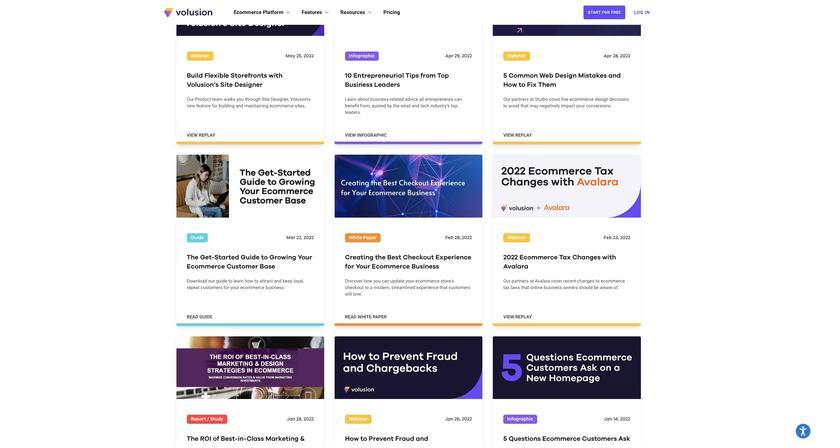 Task type: vqa. For each thing, say whether or not it's contained in the screenshot.


Task type: locate. For each thing, give the bounding box(es) containing it.
new
[[519, 445, 533, 445]]

1 horizontal spatial your
[[356, 263, 370, 270]]

and inside the 'learn about business-related advice all entrepreneurs can benefit from, quoted by the retail and tech industry's top leaders.'
[[412, 103, 420, 108]]

view for build flexible storefronts with volusion's site designer
[[187, 132, 198, 138]]

1 horizontal spatial avalara
[[535, 278, 550, 283]]

1 partners from the top
[[512, 97, 529, 102]]

entrepreneurial
[[354, 72, 404, 79]]

1 vertical spatial guide
[[241, 254, 260, 261]]

decisions
[[610, 97, 629, 102]]

business down '10'
[[345, 81, 373, 88]]

to inside the 5 common web design mistakes and how to fix them
[[519, 82, 526, 88]]

ecommerce down best
[[372, 263, 410, 270]]

view replay
[[187, 132, 215, 138], [504, 132, 532, 138], [504, 314, 532, 319]]

2 at from the top
[[530, 278, 534, 283]]

streamlined
[[391, 285, 415, 290]]

to down common
[[519, 82, 526, 88]]

partners up the laws
[[512, 278, 529, 283]]

how to prevent fraud and chargebacks
[[345, 436, 428, 445]]

our up the new
[[187, 97, 194, 102]]

for down customer
[[224, 285, 229, 290]]

1 vertical spatial your
[[406, 278, 414, 283]]

to up be
[[596, 278, 600, 283]]

and down advice
[[412, 103, 420, 108]]

replay down avoid
[[516, 132, 532, 138]]

0 horizontal spatial can
[[382, 278, 389, 283]]

1 jan from the left
[[287, 417, 295, 422]]

jan up "marketing"
[[287, 417, 295, 422]]

0 vertical spatial for
[[212, 103, 218, 108]]

guide up customer
[[241, 254, 260, 261]]

1 horizontal spatial with
[[603, 254, 616, 261]]

1 vertical spatial design
[[187, 445, 209, 445]]

0 horizontal spatial avalara
[[504, 263, 529, 270]]

to left avoid
[[504, 103, 508, 108]]

pricing
[[384, 9, 400, 15]]

cover inside our partners at studio cover five ecommerce design decisions to avoid that may negatively impact your conversions.
[[549, 97, 560, 102]]

to right checkout
[[365, 285, 369, 290]]

at up may
[[530, 97, 534, 102]]

your right impact at right top
[[576, 103, 585, 108]]

ecommerce down get-
[[187, 263, 225, 270]]

view replay down avoid
[[504, 132, 532, 138]]

0 horizontal spatial the
[[375, 254, 386, 261]]

1 vertical spatial for
[[345, 263, 354, 270]]

1 vertical spatial cover
[[551, 278, 563, 283]]

your up streamlined
[[406, 278, 414, 283]]

in
[[245, 445, 251, 445]]

ecommerce platform button
[[234, 8, 291, 16]]

0 vertical spatial site
[[220, 81, 233, 88]]

white
[[349, 235, 362, 240]]

and right fraud
[[416, 436, 428, 442]]

partners up avoid
[[512, 97, 529, 102]]

2 horizontal spatial jan
[[604, 417, 613, 422]]

cover for tax
[[551, 278, 563, 283]]

2 partners from the top
[[512, 278, 529, 283]]

start for free link
[[584, 6, 625, 19]]

and right building
[[236, 103, 243, 108]]

guide down repeat
[[199, 314, 212, 319]]

read inside button
[[187, 314, 198, 319]]

ecommerce platform
[[234, 9, 284, 15]]

cover up business
[[551, 278, 563, 283]]

0 horizontal spatial how
[[345, 436, 359, 442]]

2022 for build flexible storefronts with volusion's site designer
[[304, 54, 314, 58]]

experience
[[417, 285, 439, 290]]

study
[[210, 417, 223, 422]]

infographic up '10'
[[349, 54, 375, 58]]

best-
[[221, 436, 238, 442]]

ecommerce down attract
[[240, 285, 265, 290]]

0 vertical spatial the
[[187, 254, 199, 261]]

avalara up "online"
[[535, 278, 550, 283]]

2 vertical spatial your
[[230, 285, 239, 290]]

and
[[609, 72, 621, 79], [236, 103, 243, 108], [412, 103, 420, 108], [274, 278, 282, 283], [416, 436, 428, 442]]

webinar
[[191, 54, 210, 58], [507, 54, 526, 58], [507, 235, 526, 240], [349, 417, 368, 422]]

2022 ecommerce tax changes with avalara
[[504, 254, 616, 270]]

1 vertical spatial 5
[[504, 436, 507, 442]]

1 horizontal spatial can
[[455, 97, 462, 102]]

0 vertical spatial infographic
[[349, 54, 375, 58]]

1 feb from the left
[[446, 235, 454, 240]]

2 how from the left
[[364, 278, 372, 283]]

0 horizontal spatial read
[[187, 314, 198, 319]]

our up tax
[[504, 278, 511, 283]]

2 the from the top
[[187, 436, 199, 442]]

1 horizontal spatial 28,
[[455, 235, 461, 240]]

resources button
[[341, 8, 373, 16]]

feb for experience
[[446, 235, 454, 240]]

read for creating the best checkout experience for your ecommerce business
[[345, 314, 357, 319]]

2 read from the left
[[345, 314, 357, 319]]

can up modern,
[[382, 278, 389, 283]]

cover up negatively
[[549, 97, 560, 102]]

how up chargebacks on the bottom left
[[345, 436, 359, 442]]

2 horizontal spatial 28,
[[613, 54, 619, 58]]

1 vertical spatial at
[[530, 278, 534, 283]]

0 horizontal spatial guide
[[199, 314, 212, 319]]

0 vertical spatial how
[[504, 82, 517, 88]]

10
[[345, 72, 352, 79]]

1 the from the top
[[187, 254, 199, 261]]

0 vertical spatial you
[[237, 97, 244, 102]]

1 at from the top
[[530, 97, 534, 102]]

industry's
[[431, 103, 450, 108]]

ecommerce inside creating the best checkout experience for your ecommerce business
[[372, 263, 410, 270]]

5 inside the 5 common web design mistakes and how to fix them
[[504, 72, 507, 79]]

feb 23, 2022
[[604, 235, 631, 240]]

replay down feature
[[199, 132, 215, 138]]

5 questions ecommerce customers ask on a new homepage image
[[493, 336, 641, 399]]

how right discover
[[364, 278, 372, 283]]

leaders
[[374, 81, 400, 88]]

view for 10 entrepreneurial tips from top business leaders
[[345, 132, 356, 138]]

0 horizontal spatial your
[[230, 285, 239, 290]]

download
[[187, 278, 207, 283]]

advice
[[405, 97, 418, 102]]

to up chargebacks on the bottom left
[[361, 436, 367, 442]]

modern,
[[374, 285, 390, 290]]

the down the related
[[393, 103, 400, 108]]

at up "online"
[[530, 278, 534, 283]]

1 vertical spatial 28,
[[455, 235, 461, 240]]

ecommerce down "marketing"
[[253, 445, 291, 445]]

related
[[390, 97, 404, 102]]

0 horizontal spatial infographic
[[349, 54, 375, 58]]

that inside "discover how you can update your ecommerce store's checkout to a modern, streamlined experience that customers will love."
[[440, 285, 448, 290]]

ecommerce left tax
[[520, 254, 558, 261]]

guide right the our
[[216, 278, 227, 283]]

and down apr 28, 2022
[[609, 72, 621, 79]]

2022 for the get-started guide to growing your ecommerce customer base
[[304, 235, 314, 240]]

0 vertical spatial at
[[530, 97, 534, 102]]

0 horizontal spatial with
[[269, 72, 283, 79]]

customers down store's on the right bottom of page
[[449, 285, 471, 290]]

1 vertical spatial business
[[412, 263, 439, 270]]

2 vertical spatial for
[[224, 285, 229, 290]]

you up modern,
[[374, 278, 381, 283]]

tips
[[406, 72, 419, 79]]

report
[[191, 417, 206, 422]]

0 horizontal spatial jan
[[287, 417, 295, 422]]

your inside "discover how you can update your ecommerce store's checkout to a modern, streamlined experience that customers will love."
[[406, 278, 414, 283]]

0 vertical spatial cover
[[549, 97, 560, 102]]

impact
[[561, 103, 575, 108]]

23,
[[613, 235, 619, 240]]

2022 for how to prevent fraud and chargebacks
[[462, 417, 472, 422]]

to inside how to prevent fraud and chargebacks
[[361, 436, 367, 442]]

the roi of best-in-class marketing & design strategies in ecommerce image
[[176, 336, 324, 399]]

walks
[[224, 97, 235, 102]]

view replay button down avoid
[[504, 132, 532, 138]]

at inside our partners at studio cover five ecommerce design decisions to avoid that may negatively impact your conversions.
[[530, 97, 534, 102]]

site up maintaining
[[262, 97, 270, 102]]

to up the base
[[261, 254, 268, 261]]

1 vertical spatial your
[[356, 263, 370, 270]]

of.
[[614, 285, 619, 290]]

cover
[[549, 97, 560, 102], [551, 278, 563, 283]]

0 horizontal spatial how
[[245, 278, 253, 283]]

2 feb from the left
[[604, 235, 612, 240]]

view for 5 common web design mistakes and how to fix them
[[504, 132, 514, 138]]

ecommerce up homepage
[[543, 436, 581, 442]]

1 vertical spatial guide
[[199, 314, 212, 319]]

guide
[[191, 235, 204, 240], [241, 254, 260, 261]]

ecommerce inside ecommerce platform "dropdown button"
[[234, 9, 262, 15]]

to left learn
[[228, 278, 232, 283]]

product
[[195, 97, 211, 102]]

2022 for 2022 ecommerce tax changes with avalara
[[620, 235, 631, 240]]

view down the new
[[187, 132, 198, 138]]

feb left 23,
[[604, 235, 612, 240]]

1 read from the left
[[187, 314, 198, 319]]

design down roi at the left bottom of the page
[[187, 445, 209, 445]]

view replay button down feature
[[187, 132, 215, 138]]

0 vertical spatial with
[[269, 72, 283, 79]]

the inside the get-started guide to growing your ecommerce customer base
[[187, 254, 199, 261]]

1 horizontal spatial guide
[[241, 254, 260, 261]]

read guide
[[187, 314, 212, 319]]

ecommerce up of.
[[601, 278, 625, 283]]

1 vertical spatial partners
[[512, 278, 529, 283]]

ecommerce inside the our product team walks you through site designer, volusion's new feature for building and maintaining ecommerce sites.
[[270, 103, 294, 108]]

update
[[390, 278, 405, 283]]

5 left common
[[504, 72, 507, 79]]

1 apr from the left
[[446, 54, 454, 58]]

that for 2022 ecommerce tax changes with avalara
[[521, 285, 529, 290]]

read for the get-started guide to growing your ecommerce customer base
[[187, 314, 198, 319]]

view left infographic
[[345, 132, 356, 138]]

view inside 'button'
[[345, 132, 356, 138]]

ecommerce inside the roi of best-in-class marketing & design strategies in ecommerce
[[253, 445, 291, 445]]

ecommerce up impact at right top
[[570, 97, 594, 102]]

ecommerce inside "discover how you can update your ecommerce store's checkout to a modern, streamlined experience that customers will love."
[[416, 278, 440, 283]]

with inside 2022 ecommerce tax changes with avalara
[[603, 254, 616, 261]]

our inside the our product team walks you through site designer, volusion's new feature for building and maintaining ecommerce sites.
[[187, 97, 194, 102]]

with up designer, at left
[[269, 72, 283, 79]]

0 vertical spatial a
[[370, 285, 373, 290]]

all
[[419, 97, 424, 102]]

1 horizontal spatial the
[[393, 103, 400, 108]]

learn
[[345, 97, 357, 102]]

2 5 from the top
[[504, 436, 507, 442]]

jan
[[287, 417, 295, 422], [445, 417, 454, 422], [604, 417, 613, 422]]

mar
[[287, 235, 295, 240]]

read white paper
[[345, 314, 387, 319]]

apr up mistakes
[[604, 54, 612, 58]]

chargebacks
[[345, 445, 388, 445]]

replay for designer
[[199, 132, 215, 138]]

from
[[421, 72, 436, 79]]

0 vertical spatial design
[[555, 72, 577, 79]]

jan 28, 2022
[[287, 417, 314, 422]]

read inside button
[[345, 314, 357, 319]]

partners for 5 common web design mistakes and how to fix them
[[512, 97, 529, 102]]

0 vertical spatial the
[[393, 103, 400, 108]]

2022 for 5 questions ecommerce customers ask on a new homepage
[[620, 417, 631, 422]]

1 vertical spatial avalara
[[535, 278, 550, 283]]

fraud
[[395, 436, 414, 442]]

1 horizontal spatial how
[[504, 82, 517, 88]]

replay for how
[[516, 132, 532, 138]]

that
[[521, 103, 529, 108], [440, 285, 448, 290], [521, 285, 529, 290]]

ecommerce left platform
[[234, 9, 262, 15]]

0 vertical spatial guide
[[191, 235, 204, 240]]

3 jan from the left
[[604, 417, 613, 422]]

view replay down feature
[[187, 132, 215, 138]]

tech
[[421, 103, 430, 108]]

2 vertical spatial 28,
[[296, 417, 303, 422]]

infographic up questions
[[507, 417, 533, 422]]

1 vertical spatial the
[[375, 254, 386, 261]]

5 inside 5 questions ecommerce customers ask on a new homepage
[[504, 436, 507, 442]]

1 vertical spatial a
[[513, 445, 517, 445]]

28, for the roi of best-in-class marketing & design strategies in ecommerce
[[296, 417, 303, 422]]

view down avoid
[[504, 132, 514, 138]]

0 vertical spatial 5
[[504, 72, 507, 79]]

1 horizontal spatial customers
[[449, 285, 471, 290]]

base
[[260, 263, 275, 270]]

can up top
[[455, 97, 462, 102]]

1 horizontal spatial site
[[262, 97, 270, 102]]

that left may
[[521, 103, 529, 108]]

volusion's
[[187, 81, 219, 88]]

0 vertical spatial 28,
[[613, 54, 619, 58]]

0 vertical spatial can
[[455, 97, 462, 102]]

jan for how to prevent fraud and chargebacks
[[445, 417, 454, 422]]

you right walks
[[237, 97, 244, 102]]

flexible
[[204, 72, 229, 79]]

2022 for 5 common web design mistakes and how to fix them
[[620, 54, 631, 58]]

can inside "discover how you can update your ecommerce store's checkout to a modern, streamlined experience that customers will love."
[[382, 278, 389, 283]]

1 horizontal spatial guide
[[216, 278, 227, 283]]

how right learn
[[245, 278, 253, 283]]

0 horizontal spatial customers
[[201, 285, 222, 290]]

1 vertical spatial how
[[345, 436, 359, 442]]

5 up on
[[504, 436, 507, 442]]

your down mar 22, 2022
[[298, 254, 312, 261]]

1 horizontal spatial you
[[374, 278, 381, 283]]

paper
[[373, 314, 387, 319]]

0 vertical spatial your
[[576, 103, 585, 108]]

the left best
[[375, 254, 386, 261]]

a inside "discover how you can update your ecommerce store's checkout to a modern, streamlined experience that customers will love."
[[370, 285, 373, 290]]

design inside the 5 common web design mistakes and how to fix them
[[555, 72, 577, 79]]

1 vertical spatial can
[[382, 278, 389, 283]]

2 horizontal spatial for
[[345, 263, 354, 270]]

0 horizontal spatial feb
[[446, 235, 454, 240]]

through
[[245, 97, 261, 102]]

business
[[544, 285, 562, 290]]

that right the laws
[[521, 285, 529, 290]]

0 horizontal spatial you
[[237, 97, 244, 102]]

that inside our partners at studio cover five ecommerce design decisions to avoid that may negatively impact your conversions.
[[521, 103, 529, 108]]

0 vertical spatial guide
[[216, 278, 227, 283]]

your down learn
[[230, 285, 239, 290]]

2 customers from the left
[[449, 285, 471, 290]]

jan left 26,
[[445, 417, 454, 422]]

how inside "discover how you can update your ecommerce store's checkout to a modern, streamlined experience that customers will love."
[[364, 278, 372, 283]]

ecommerce down designer, at left
[[270, 103, 294, 108]]

ecommerce up experience
[[416, 278, 440, 283]]

at inside our partners at avalara cover recent changes to ecommerce tax laws that online business owners should be aware of.
[[530, 278, 534, 283]]

our product team walks you through site designer, volusion's new feature for building and maintaining ecommerce sites.
[[187, 97, 311, 108]]

apr for mistakes
[[604, 54, 612, 58]]

for down the creating on the bottom of the page
[[345, 263, 354, 270]]

avalara
[[504, 263, 529, 270], [535, 278, 550, 283]]

negatively
[[540, 103, 560, 108]]

the left get-
[[187, 254, 199, 261]]

guide up get-
[[191, 235, 204, 240]]

a right on
[[513, 445, 517, 445]]

with down 23,
[[603, 254, 616, 261]]

apr left 29,
[[446, 54, 454, 58]]

our inside our partners at studio cover five ecommerce design decisions to avoid that may negatively impact your conversions.
[[504, 97, 511, 102]]

2 jan from the left
[[445, 417, 454, 422]]

infographic
[[349, 54, 375, 58], [507, 417, 533, 422]]

0 horizontal spatial site
[[220, 81, 233, 88]]

1 horizontal spatial a
[[513, 445, 517, 445]]

1 horizontal spatial your
[[406, 278, 414, 283]]

design right web
[[555, 72, 577, 79]]

our inside our partners at avalara cover recent changes to ecommerce tax laws that online business owners should be aware of.
[[504, 278, 511, 283]]

business down checkout
[[412, 263, 439, 270]]

that down store's on the right bottom of page
[[440, 285, 448, 290]]

partners inside our partners at studio cover five ecommerce design decisions to avoid that may negatively impact your conversions.
[[512, 97, 529, 102]]

0 horizontal spatial apr
[[446, 54, 454, 58]]

you inside the our product team walks you through site designer, volusion's new feature for building and maintaining ecommerce sites.
[[237, 97, 244, 102]]

a inside 5 questions ecommerce customers ask on a new homepage
[[513, 445, 517, 445]]

1 horizontal spatial business
[[412, 263, 439, 270]]

changes
[[578, 278, 595, 283]]

feb up experience
[[446, 235, 454, 240]]

1 vertical spatial the
[[187, 436, 199, 442]]

0 horizontal spatial a
[[370, 285, 373, 290]]

that inside our partners at avalara cover recent changes to ecommerce tax laws that online business owners should be aware of.
[[521, 285, 529, 290]]

2 apr from the left
[[604, 54, 612, 58]]

28,
[[613, 54, 619, 58], [455, 235, 461, 240], [296, 417, 303, 422]]

open accessibe: accessibility options, statement and help image
[[800, 426, 807, 436]]

0 vertical spatial partners
[[512, 97, 529, 102]]

how inside how to prevent fraud and chargebacks
[[345, 436, 359, 442]]

2 horizontal spatial your
[[576, 103, 585, 108]]

1 horizontal spatial feb
[[604, 235, 612, 240]]

your
[[576, 103, 585, 108], [406, 278, 414, 283], [230, 285, 239, 290]]

1 horizontal spatial read
[[345, 314, 357, 319]]

view down tax
[[504, 314, 514, 319]]

build flexible storefronts with volusion's site designer image
[[176, 0, 324, 36]]

your inside the get-started guide to growing your ecommerce customer base
[[298, 254, 312, 261]]

1 vertical spatial infographic
[[507, 417, 533, 422]]

read
[[187, 314, 198, 319], [345, 314, 357, 319]]

read left "white"
[[345, 314, 357, 319]]

0 horizontal spatial your
[[298, 254, 312, 261]]

for
[[212, 103, 218, 108], [345, 263, 354, 270], [224, 285, 229, 290]]

cover inside our partners at avalara cover recent changes to ecommerce tax laws that online business owners should be aware of.
[[551, 278, 563, 283]]

partners inside our partners at avalara cover recent changes to ecommerce tax laws that online business owners should be aware of.
[[512, 278, 529, 283]]

1 customers from the left
[[201, 285, 222, 290]]

design inside the roi of best-in-class marketing & design strategies in ecommerce
[[187, 445, 209, 445]]

can inside the 'learn about business-related advice all entrepreneurs can benefit from, quoted by the retail and tech industry's top leaders.'
[[455, 97, 462, 102]]

your inside creating the best checkout experience for your ecommerce business
[[356, 263, 370, 270]]

apr for top
[[446, 54, 454, 58]]

to
[[519, 82, 526, 88], [504, 103, 508, 108], [261, 254, 268, 261], [228, 278, 232, 283], [254, 278, 259, 283], [596, 278, 600, 283], [365, 285, 369, 290], [361, 436, 367, 442]]

0 horizontal spatial 28,
[[296, 417, 303, 422]]

may
[[530, 103, 539, 108]]

infographic
[[357, 132, 387, 138]]

0 horizontal spatial design
[[187, 445, 209, 445]]

1 horizontal spatial jan
[[445, 417, 454, 422]]

1 horizontal spatial how
[[364, 278, 372, 283]]

site down flexible
[[220, 81, 233, 88]]

jan for 5 questions ecommerce customers ask on a new homepage
[[604, 417, 613, 422]]

1 horizontal spatial infographic
[[507, 417, 533, 422]]

our up avoid
[[504, 97, 511, 102]]

jan left 14,
[[604, 417, 613, 422]]

jan 14, 2022
[[604, 417, 631, 422]]

5
[[504, 72, 507, 79], [504, 436, 507, 442]]

0 vertical spatial your
[[298, 254, 312, 261]]

the inside the 'learn about business-related advice all entrepreneurs can benefit from, quoted by the retail and tech industry's top leaders.'
[[393, 103, 400, 108]]

and up business.
[[274, 278, 282, 283]]

0 horizontal spatial for
[[212, 103, 218, 108]]

changes
[[573, 254, 601, 261]]

1 vertical spatial you
[[374, 278, 381, 283]]

guide inside button
[[199, 314, 212, 319]]

0 vertical spatial avalara
[[504, 263, 529, 270]]

your down the creating on the bottom of the page
[[356, 263, 370, 270]]

site inside build flexible storefronts with volusion's site designer
[[220, 81, 233, 88]]

2022 inside 2022 ecommerce tax changes with avalara
[[504, 254, 518, 261]]

view replay for how
[[504, 132, 532, 138]]

customers down the our
[[201, 285, 222, 290]]

1 horizontal spatial design
[[555, 72, 577, 79]]

0 vertical spatial business
[[345, 81, 373, 88]]

1 vertical spatial site
[[262, 97, 270, 102]]

1 horizontal spatial apr
[[604, 54, 612, 58]]

1 5 from the top
[[504, 72, 507, 79]]

1 how from the left
[[245, 278, 253, 283]]

site inside the our product team walks you through site designer, volusion's new feature for building and maintaining ecommerce sites.
[[262, 97, 270, 102]]

read down repeat
[[187, 314, 198, 319]]

for inside creating the best checkout experience for your ecommerce business
[[345, 263, 354, 270]]

1 vertical spatial with
[[603, 254, 616, 261]]

for
[[602, 10, 610, 15]]

and inside the our product team walks you through site designer, volusion's new feature for building and maintaining ecommerce sites.
[[236, 103, 243, 108]]

with
[[269, 72, 283, 79], [603, 254, 616, 261]]

the for the roi of best-in-class marketing & design strategies in ecommerce
[[187, 436, 199, 442]]

avalara up the laws
[[504, 263, 529, 270]]

you
[[237, 97, 244, 102], [374, 278, 381, 283]]

the left roi at the left bottom of the page
[[187, 436, 199, 442]]

for down team
[[212, 103, 218, 108]]

be
[[594, 285, 599, 290]]

1 horizontal spatial for
[[224, 285, 229, 290]]

5 questions ecommerce customers ask on a new homepage
[[504, 436, 631, 445]]

may 25, 2022
[[286, 54, 314, 58]]

how down common
[[504, 82, 517, 88]]

0 horizontal spatial business
[[345, 81, 373, 88]]

a left modern,
[[370, 285, 373, 290]]

the inside the roi of best-in-class marketing & design strategies in ecommerce
[[187, 436, 199, 442]]



Task type: describe. For each thing, give the bounding box(es) containing it.
5 common web design mistakes and how to fix them image
[[493, 0, 641, 36]]

questions
[[509, 436, 541, 442]]

at for ecommerce
[[530, 278, 534, 283]]

0 horizontal spatial guide
[[191, 235, 204, 240]]

checkout
[[345, 285, 364, 290]]

29,
[[455, 54, 461, 58]]

aware
[[600, 285, 613, 290]]

leaders.
[[345, 110, 361, 115]]

recent
[[564, 278, 576, 283]]

tax
[[560, 254, 571, 261]]

started
[[215, 254, 239, 261]]

attract
[[260, 278, 273, 283]]

/
[[207, 417, 209, 422]]

view replay button for designer
[[187, 132, 215, 138]]

log
[[635, 10, 644, 15]]

you inside "discover how you can update your ecommerce store's checkout to a modern, streamlined experience that customers will love."
[[374, 278, 381, 283]]

them
[[538, 82, 556, 88]]

5 for 5 common web design mistakes and how to fix them
[[504, 72, 507, 79]]

to inside the get-started guide to growing your ecommerce customer base
[[261, 254, 268, 261]]

for inside download our guide to learn how to attract and keep loyal, repeat customers for your ecommerce business.
[[224, 285, 229, 290]]

discover
[[345, 278, 363, 283]]

web
[[540, 72, 554, 79]]

loyal,
[[294, 278, 304, 283]]

to inside our partners at studio cover five ecommerce design decisions to avoid that may negatively impact your conversions.
[[504, 103, 508, 108]]

for inside the our product team walks you through site designer, volusion's new feature for building and maintaining ecommerce sites.
[[212, 103, 218, 108]]

view replay for designer
[[187, 132, 215, 138]]

start for free
[[588, 10, 621, 15]]

about
[[358, 97, 369, 102]]

view infographic
[[345, 132, 387, 138]]

platform
[[263, 9, 284, 15]]

roi
[[200, 436, 211, 442]]

22,
[[297, 235, 303, 240]]

that for 5 common web design mistakes and how to fix them
[[521, 103, 529, 108]]

designer
[[235, 81, 263, 88]]

customers inside download our guide to learn how to attract and keep loyal, repeat customers for your ecommerce business.
[[201, 285, 222, 290]]

report / study
[[191, 417, 223, 422]]

by
[[387, 103, 392, 108]]

guide inside download our guide to learn how to attract and keep loyal, repeat customers for your ecommerce business.
[[216, 278, 227, 283]]

business inside 10 entrepreneurial tips from top business leaders
[[345, 81, 373, 88]]

learn about business-related advice all entrepreneurs can benefit from, quoted by the retail and tech industry's top leaders.
[[345, 97, 462, 115]]

ecommerce inside our partners at avalara cover recent changes to ecommerce tax laws that online business owners should be aware of.
[[601, 278, 625, 283]]

webinar for flexible
[[191, 54, 210, 58]]

ecommerce inside our partners at studio cover five ecommerce design decisions to avoid that may negatively impact your conversions.
[[570, 97, 594, 102]]

customers
[[582, 436, 617, 442]]

2022 for the roi of best-in-class marketing & design strategies in ecommerce
[[304, 417, 314, 422]]

replay down the laws
[[516, 314, 532, 319]]

10 entrepreneurial tips from top business leaders
[[345, 72, 449, 88]]

with inside build flexible storefronts with volusion's site designer
[[269, 72, 283, 79]]

avalara inside 2022 ecommerce tax changes with avalara
[[504, 263, 529, 270]]

infographic for questions
[[507, 417, 533, 422]]

tax
[[504, 285, 510, 290]]

our
[[208, 278, 215, 283]]

cover for web
[[549, 97, 560, 102]]

feature
[[196, 103, 211, 108]]

view replay button down the laws
[[504, 313, 532, 320]]

sites.
[[295, 103, 306, 108]]

jan for the roi of best-in-class marketing & design strategies in ecommerce
[[287, 417, 295, 422]]

partners for 2022 ecommerce tax changes with avalara
[[512, 278, 529, 283]]

volusion's
[[290, 97, 311, 102]]

our for 2022 ecommerce tax changes with avalara
[[504, 278, 511, 283]]

to left attract
[[254, 278, 259, 283]]

storefronts
[[231, 72, 267, 79]]

our for build flexible storefronts with volusion's site designer
[[187, 97, 194, 102]]

discover how you can update your ecommerce store's checkout to a modern, streamlined experience that customers will love.
[[345, 278, 471, 297]]

in
[[645, 10, 650, 15]]

5 common web design mistakes and how to fix them
[[504, 72, 621, 88]]

quoted
[[372, 103, 386, 108]]

jan 26, 2022
[[445, 417, 472, 422]]

entrepreneurs
[[425, 97, 454, 102]]

studio
[[535, 97, 548, 102]]

your for for
[[356, 263, 370, 270]]

ecommerce inside the get-started guide to growing your ecommerce customer base
[[187, 263, 225, 270]]

10 entrepreneurial tips from top business leaders image
[[335, 0, 483, 36]]

ecommerce inside 2022 ecommerce tax changes with avalara
[[520, 254, 558, 261]]

creating
[[345, 254, 374, 261]]

and inside how to prevent fraud and chargebacks
[[416, 436, 428, 442]]

the for the get-started guide to growing your ecommerce customer base
[[187, 254, 199, 261]]

free
[[611, 10, 621, 15]]

may
[[286, 54, 295, 58]]

and inside the 5 common web design mistakes and how to fix them
[[609, 72, 621, 79]]

team
[[212, 97, 223, 102]]

business inside creating the best checkout experience for your ecommerce business
[[412, 263, 439, 270]]

your inside download our guide to learn how to attract and keep loyal, repeat customers for your ecommerce business.
[[230, 285, 239, 290]]

how inside download our guide to learn how to attract and keep loyal, repeat customers for your ecommerce business.
[[245, 278, 253, 283]]

checkout
[[403, 254, 434, 261]]

log in
[[635, 10, 650, 15]]

5 for 5 questions ecommerce customers ask on a new homepage
[[504, 436, 507, 442]]

should
[[579, 285, 593, 290]]

creating the best checkout experience for your ecommerce business image
[[335, 155, 483, 218]]

view replay down the laws
[[504, 314, 532, 319]]

common
[[509, 72, 538, 79]]

at for common
[[530, 97, 534, 102]]

ecommerce inside download our guide to learn how to attract and keep loyal, repeat customers for your ecommerce business.
[[240, 285, 265, 290]]

business.
[[266, 285, 285, 290]]

online
[[531, 285, 543, 290]]

strategies
[[210, 445, 243, 445]]

design
[[595, 97, 609, 102]]

mar 22, 2022
[[287, 235, 314, 240]]

guide inside the get-started guide to growing your ecommerce customer base
[[241, 254, 260, 261]]

2022 for 10 entrepreneurial tips from top business leaders
[[462, 54, 472, 58]]

apr 28, 2022
[[604, 54, 631, 58]]

your for growing
[[298, 254, 312, 261]]

2022 for creating the best checkout experience for your ecommerce business
[[462, 235, 472, 240]]

the get-started guide to growing your ecommerce customer base image
[[176, 155, 324, 218]]

&
[[300, 436, 305, 442]]

26,
[[455, 417, 461, 422]]

class
[[247, 436, 264, 442]]

start
[[588, 10, 601, 15]]

and inside download our guide to learn how to attract and keep loyal, repeat customers for your ecommerce business.
[[274, 278, 282, 283]]

how to prevent fraud and chargebacks image
[[335, 336, 483, 399]]

to inside "discover how you can update your ecommerce store's checkout to a modern, streamlined experience that customers will love."
[[365, 285, 369, 290]]

28, for 5 common web design mistakes and how to fix them
[[613, 54, 619, 58]]

webinar for ecommerce
[[507, 235, 526, 240]]

conversions.
[[586, 103, 612, 108]]

infographic for entrepreneurial
[[349, 54, 375, 58]]

how inside the 5 common web design mistakes and how to fix them
[[504, 82, 517, 88]]

webinar for to
[[349, 417, 368, 422]]

features
[[302, 9, 322, 15]]

2022 ecommerce tax changes with avalara image
[[493, 155, 641, 218]]

repeat
[[187, 285, 200, 290]]

will
[[345, 291, 352, 297]]

prevent
[[369, 436, 394, 442]]

view for 2022 ecommerce tax changes with avalara
[[504, 314, 514, 319]]

our partners at avalara cover recent changes to ecommerce tax laws that online business owners should be aware of.
[[504, 278, 625, 290]]

your inside our partners at studio cover five ecommerce design decisions to avoid that may negatively impact your conversions.
[[576, 103, 585, 108]]

build flexible storefronts with volusion's site designer
[[187, 72, 283, 88]]

growing
[[270, 254, 296, 261]]

28, for creating the best checkout experience for your ecommerce business
[[455, 235, 461, 240]]

paper
[[363, 235, 377, 240]]

our for 5 common web design mistakes and how to fix them
[[504, 97, 511, 102]]

experience
[[436, 254, 472, 261]]

download our guide to learn how to attract and keep loyal, repeat customers for your ecommerce business.
[[187, 278, 304, 290]]

the inside creating the best checkout experience for your ecommerce business
[[375, 254, 386, 261]]

white
[[358, 314, 372, 319]]

avalara inside our partners at avalara cover recent changes to ecommerce tax laws that online business owners should be aware of.
[[535, 278, 550, 283]]

laws
[[511, 285, 520, 290]]

pricing link
[[384, 8, 400, 16]]

keep
[[283, 278, 292, 283]]

feb for with
[[604, 235, 612, 240]]

view replay button for how
[[504, 132, 532, 138]]

fix
[[527, 82, 537, 88]]

white paper
[[349, 235, 377, 240]]

ecommerce inside 5 questions ecommerce customers ask on a new homepage
[[543, 436, 581, 442]]

customers inside "discover how you can update your ecommerce store's checkout to a modern, streamlined experience that customers will love."
[[449, 285, 471, 290]]

the get-started guide to growing your ecommerce customer base
[[187, 254, 312, 270]]

to inside our partners at avalara cover recent changes to ecommerce tax laws that online business owners should be aware of.
[[596, 278, 600, 283]]

owners
[[563, 285, 578, 290]]

ask
[[619, 436, 631, 442]]

marketing
[[266, 436, 299, 442]]

log in link
[[631, 5, 654, 20]]

webinar for common
[[507, 54, 526, 58]]

the roi of best-in-class marketing & design strategies in ecommerce
[[187, 436, 305, 445]]

on
[[504, 445, 512, 445]]

benefit
[[345, 103, 359, 108]]



